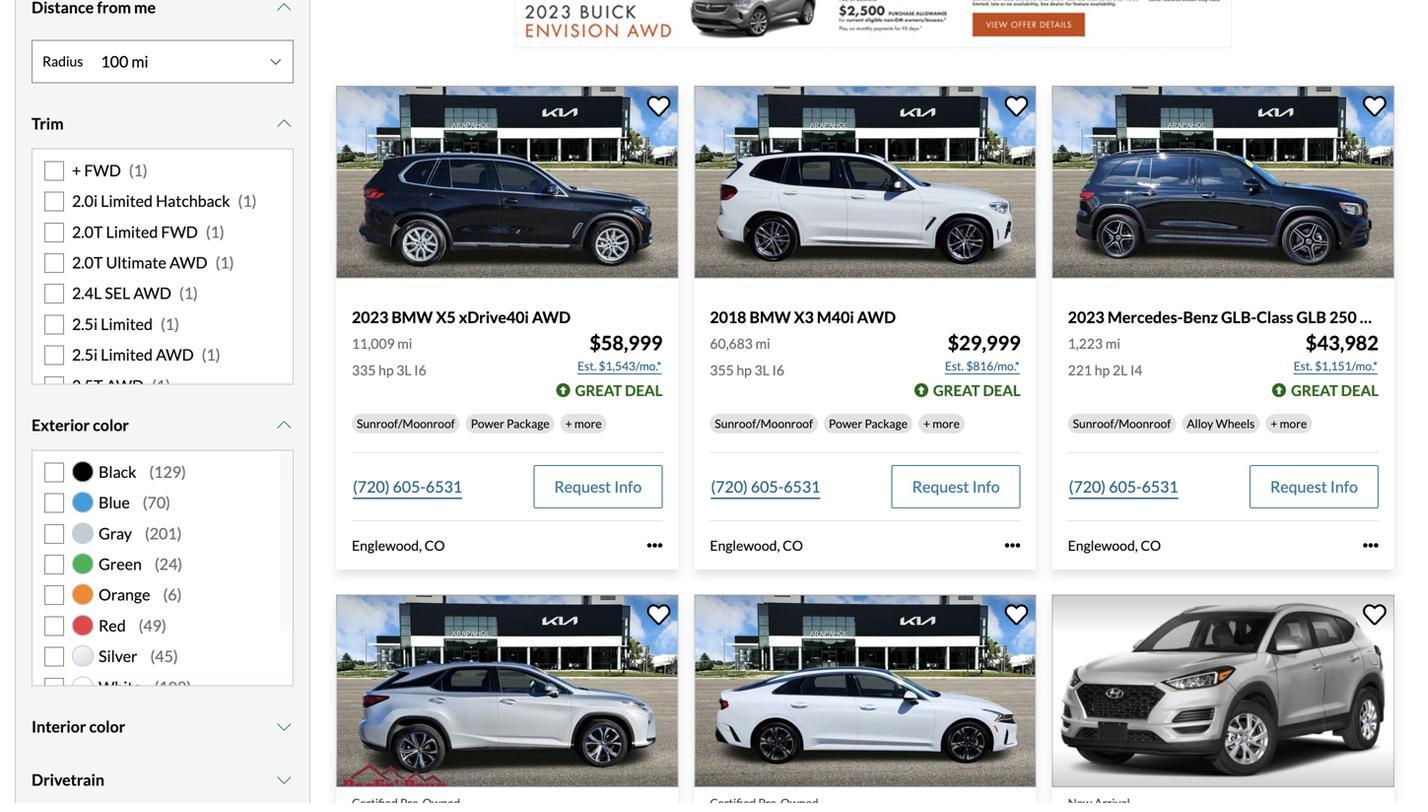 Task type: describe. For each thing, give the bounding box(es) containing it.
(720) 605-6531 button for $43,982
[[1068, 465, 1180, 509]]

benz
[[1184, 308, 1219, 327]]

englewood, co for $29,999
[[710, 537, 803, 554]]

great deal for $43,982
[[1292, 381, 1379, 399]]

(720) for $29,999
[[711, 477, 748, 496]]

(24)
[[155, 555, 182, 574]]

$43,982 est. $1,151/mo.*
[[1294, 331, 1379, 373]]

black sapphire metallic 2023 bmw x5 xdrive40i awd suv / crossover all-wheel drive automatic image
[[336, 86, 679, 279]]

2018
[[710, 308, 747, 327]]

+ for $29,999
[[924, 416, 931, 431]]

6531 for $43,982
[[1142, 477, 1179, 496]]

co for $43,982
[[1141, 537, 1162, 554]]

great for $43,982
[[1292, 381, 1339, 399]]

60,683
[[710, 335, 753, 352]]

alloy wheels
[[1187, 416, 1256, 431]]

exterior color
[[32, 416, 129, 435]]

1,223 mi 221 hp 2l i4
[[1068, 335, 1143, 378]]

11,009
[[352, 335, 395, 352]]

2l
[[1113, 362, 1128, 378]]

request info for $58,999
[[554, 477, 642, 496]]

limited for awd
[[101, 345, 153, 364]]

2.0i
[[72, 191, 98, 211]]

night black 2023 mercedes-benz glb-class glb 250 4matic awd suv / crossover all-wheel drive automatic image
[[1053, 86, 1395, 279]]

(720) 605-6531 for $29,999
[[711, 477, 821, 496]]

exterior
[[32, 416, 90, 435]]

bmw for $29,999
[[750, 308, 791, 327]]

2018 bmw x3 m40i awd
[[710, 308, 896, 327]]

2.5i for 2.5i limited
[[72, 314, 98, 334]]

1 chevron down image from the top
[[274, 0, 294, 15]]

awd down 2.0t ultimate awd (1)
[[133, 284, 171, 303]]

chevron down image for drivetrain
[[274, 772, 294, 788]]

(45)
[[150, 647, 178, 666]]

3l for $58,999
[[397, 362, 412, 378]]

2.0t for 2.0t ultimate awd
[[72, 253, 103, 272]]

mi for $58,999
[[398, 335, 412, 352]]

(201)
[[145, 524, 182, 543]]

11,009 mi 335 hp 3l i6
[[352, 335, 427, 378]]

2.0t ultimate awd (1)
[[72, 253, 234, 272]]

$29,999
[[948, 331, 1021, 355]]

$29,999 est. $816/mo.*
[[945, 331, 1021, 373]]

silver 2019 lexus rx 350 awd suv / crossover all-wheel drive automatic image
[[336, 595, 679, 788]]

ellipsis h image for $58,999
[[647, 538, 663, 554]]

605- for $29,999
[[751, 477, 784, 496]]

sunroof/moonroof for $29,999
[[715, 416, 813, 431]]

i4
[[1131, 362, 1143, 378]]

trim
[[32, 114, 64, 133]]

wheels
[[1216, 416, 1256, 431]]

advertisement region
[[515, 0, 1232, 49]]

great for $29,999
[[934, 381, 981, 399]]

hp for $43,982
[[1095, 362, 1110, 378]]

englewood, co for $58,999
[[352, 537, 445, 554]]

blue
[[99, 493, 130, 512]]

x3
[[794, 308, 814, 327]]

info for $29,999
[[973, 477, 1000, 496]]

est. for $29,999
[[945, 359, 964, 373]]

request for $58,999
[[554, 477, 611, 496]]

(720) for $43,982
[[1069, 477, 1106, 496]]

package for $58,999
[[507, 416, 550, 431]]

hatchback
[[156, 191, 230, 211]]

est. $816/mo.* button
[[944, 356, 1021, 376]]

4matic
[[1361, 308, 1419, 327]]

glacial white pearl 2021 kia k5 ex fwd sedan front-wheel drive automatic image
[[694, 595, 1037, 788]]

interior color
[[32, 717, 125, 736]]

605- for $43,982
[[1109, 477, 1142, 496]]

est. $1,151/mo.* button
[[1293, 356, 1379, 376]]

exterior color button
[[32, 401, 294, 450]]

mercedes-
[[1108, 308, 1184, 327]]

cream white pearl 2020 hyundai tucson se awd suv / crossover all-wheel drive automatic image
[[1053, 595, 1395, 788]]

awd down 2.5i limited awd (1) at the top left of page
[[106, 376, 144, 395]]

request for $29,999
[[913, 477, 970, 496]]

glb
[[1297, 308, 1327, 327]]

221
[[1068, 362, 1092, 378]]

m40i
[[817, 308, 855, 327]]

more for $43,982
[[1280, 416, 1308, 431]]

power package for $29,999
[[829, 416, 908, 431]]

ellipsis h image for $43,982
[[1364, 538, 1379, 554]]

sunroof/moonroof for $43,982
[[1073, 416, 1172, 431]]

335
[[352, 362, 376, 378]]

2.5i limited awd (1)
[[72, 345, 220, 364]]

250
[[1330, 308, 1358, 327]]

(6)
[[163, 585, 182, 605]]

(720) 605-6531 for $43,982
[[1069, 477, 1179, 496]]

class
[[1257, 308, 1294, 327]]

2.5t awd (1)
[[72, 376, 171, 395]]

limited for fwd
[[106, 222, 158, 241]]

$1,151/mo.*
[[1315, 359, 1378, 373]]

2023 for $43,982
[[1068, 308, 1105, 327]]

+ for $43,982
[[1271, 416, 1278, 431]]

(49)
[[139, 616, 166, 635]]

x5
[[436, 308, 456, 327]]

englewood, for $29,999
[[710, 537, 780, 554]]

2023 bmw x5 xdrive40i awd
[[352, 308, 571, 327]]

xdrive40i
[[459, 308, 529, 327]]

hp for $29,999
[[737, 362, 752, 378]]

est. $1,543/mo.* button
[[577, 356, 663, 376]]



Task type: locate. For each thing, give the bounding box(es) containing it.
englewood, for $43,982
[[1068, 537, 1139, 554]]

$58,999 est. $1,543/mo.*
[[578, 331, 663, 373]]

$58,999
[[590, 331, 663, 355]]

2 horizontal spatial hp
[[1095, 362, 1110, 378]]

+ more for $29,999
[[924, 416, 960, 431]]

green
[[99, 555, 142, 574]]

request info
[[554, 477, 642, 496], [913, 477, 1000, 496], [1271, 477, 1359, 496]]

3 request from the left
[[1271, 477, 1328, 496]]

gray
[[99, 524, 132, 543]]

3 request info from the left
[[1271, 477, 1359, 496]]

3 ellipsis h image from the left
[[1364, 538, 1379, 554]]

mi
[[398, 335, 412, 352], [756, 335, 771, 352], [1106, 335, 1121, 352]]

2 info from the left
[[973, 477, 1000, 496]]

(720) 605-6531 button for $29,999
[[710, 465, 822, 509]]

1 est. from the left
[[578, 359, 597, 373]]

2.0i limited hatchback (1)
[[72, 191, 257, 211]]

0 horizontal spatial 605-
[[393, 477, 426, 496]]

3 chevron down image from the top
[[274, 772, 294, 788]]

1 horizontal spatial request
[[913, 477, 970, 496]]

1 bmw from the left
[[392, 308, 433, 327]]

0 horizontal spatial 2023
[[352, 308, 389, 327]]

power for $58,999
[[471, 416, 505, 431]]

interior
[[32, 717, 86, 736]]

0 vertical spatial 2.5i
[[72, 314, 98, 334]]

1 horizontal spatial 2023
[[1068, 308, 1105, 327]]

englewood,
[[352, 537, 422, 554], [710, 537, 780, 554], [1068, 537, 1139, 554]]

1 horizontal spatial package
[[865, 416, 908, 431]]

2 2.5i from the top
[[72, 345, 98, 364]]

color down white
[[89, 717, 125, 736]]

2.0t limited fwd (1)
[[72, 222, 225, 241]]

2 deal from the left
[[983, 381, 1021, 399]]

chevron down image inside drivetrain dropdown button
[[274, 772, 294, 788]]

2 horizontal spatial co
[[1141, 537, 1162, 554]]

i6 inside 60,683 mi 355 hp 3l i6
[[773, 362, 785, 378]]

2 power package from the left
[[829, 416, 908, 431]]

1 2.0t from the top
[[72, 222, 103, 241]]

chevron down image inside exterior color dropdown button
[[274, 417, 294, 433]]

3 great from the left
[[1292, 381, 1339, 399]]

co
[[425, 537, 445, 554], [783, 537, 803, 554], [1141, 537, 1162, 554]]

awd right the xdrive40i
[[532, 308, 571, 327]]

2 horizontal spatial (720)
[[1069, 477, 1106, 496]]

1 sunroof/moonroof from the left
[[357, 416, 455, 431]]

1 deal from the left
[[625, 381, 663, 399]]

1 englewood, from the left
[[352, 537, 422, 554]]

1 horizontal spatial (720)
[[711, 477, 748, 496]]

1 horizontal spatial more
[[933, 416, 960, 431]]

3 more from the left
[[1280, 416, 1308, 431]]

awd down 2.0t limited fwd (1)
[[170, 253, 208, 272]]

3l
[[397, 362, 412, 378], [755, 362, 770, 378]]

1 chevron down image from the top
[[274, 116, 294, 132]]

chevron down image for exterior color
[[274, 417, 294, 433]]

1 + more from the left
[[566, 416, 602, 431]]

6531 for $58,999
[[426, 477, 462, 496]]

color
[[93, 416, 129, 435], [89, 717, 125, 736]]

3 mi from the left
[[1106, 335, 1121, 352]]

hp left 2l
[[1095, 362, 1110, 378]]

1 vertical spatial 2.0t
[[72, 253, 103, 272]]

2023 for $58,999
[[352, 308, 389, 327]]

i6 for $29,999
[[773, 362, 785, 378]]

2 horizontal spatial request info
[[1271, 477, 1359, 496]]

1 horizontal spatial 605-
[[751, 477, 784, 496]]

(1)
[[129, 161, 148, 180], [238, 191, 257, 211], [206, 222, 225, 241], [216, 253, 234, 272], [179, 284, 198, 303], [161, 314, 179, 334], [202, 345, 220, 364], [152, 376, 171, 395]]

3l right 355
[[755, 362, 770, 378]]

605- for $58,999
[[393, 477, 426, 496]]

chevron down image
[[274, 116, 294, 132], [274, 719, 294, 735]]

+
[[72, 161, 81, 180], [566, 416, 572, 431], [924, 416, 931, 431], [1271, 416, 1278, 431]]

0 horizontal spatial power package
[[471, 416, 550, 431]]

3 englewood, from the left
[[1068, 537, 1139, 554]]

hp inside 60,683 mi 355 hp 3l i6
[[737, 362, 752, 378]]

great deal down est. $816/mo.* "button"
[[934, 381, 1021, 399]]

0 vertical spatial chevron down image
[[274, 0, 294, 15]]

2.4l sel awd (1)
[[72, 284, 198, 303]]

radius
[[42, 53, 83, 70]]

3 co from the left
[[1141, 537, 1162, 554]]

2 i6 from the left
[[773, 362, 785, 378]]

0 horizontal spatial great deal
[[575, 381, 663, 399]]

+ more for $58,999
[[566, 416, 602, 431]]

3 hp from the left
[[1095, 362, 1110, 378]]

2 request info button from the left
[[892, 465, 1021, 509]]

2 great deal from the left
[[934, 381, 1021, 399]]

$816/mo.*
[[967, 359, 1020, 373]]

3l inside 60,683 mi 355 hp 3l i6
[[755, 362, 770, 378]]

605-
[[393, 477, 426, 496], [751, 477, 784, 496], [1109, 477, 1142, 496]]

2 horizontal spatial englewood,
[[1068, 537, 1139, 554]]

1 co from the left
[[425, 537, 445, 554]]

est. left $1,543/mo.* on the left top of the page
[[578, 359, 597, 373]]

0 horizontal spatial 3l
[[397, 362, 412, 378]]

0 horizontal spatial (720)
[[353, 477, 390, 496]]

red
[[99, 616, 126, 635]]

2 + more from the left
[[924, 416, 960, 431]]

2 horizontal spatial englewood, co
[[1068, 537, 1162, 554]]

1 horizontal spatial request info
[[913, 477, 1000, 496]]

3 sunroof/moonroof from the left
[[1073, 416, 1172, 431]]

1 horizontal spatial great deal
[[934, 381, 1021, 399]]

2 request info from the left
[[913, 477, 1000, 496]]

(720) 605-6531 button for $58,999
[[352, 465, 463, 509]]

request info button for $29,999
[[892, 465, 1021, 509]]

est. left the $1,151/mo.*
[[1294, 359, 1313, 373]]

1 605- from the left
[[393, 477, 426, 496]]

2023 up the 1,223
[[1068, 308, 1105, 327]]

i6 for $58,999
[[414, 362, 427, 378]]

request info button for $43,982
[[1250, 465, 1379, 509]]

0 horizontal spatial (720) 605-6531 button
[[352, 465, 463, 509]]

2 2023 from the left
[[1068, 308, 1105, 327]]

2 sunroof/moonroof from the left
[[715, 416, 813, 431]]

2 mi from the left
[[756, 335, 771, 352]]

more for $29,999
[[933, 416, 960, 431]]

1 great deal from the left
[[575, 381, 663, 399]]

2 horizontal spatial great
[[1292, 381, 1339, 399]]

+ fwd (1)
[[72, 161, 148, 180]]

est. for $58,999
[[578, 359, 597, 373]]

1 vertical spatial chevron down image
[[274, 417, 294, 433]]

hp right 355
[[737, 362, 752, 378]]

limited down 2.4l sel awd (1)
[[101, 314, 153, 334]]

1 vertical spatial fwd
[[161, 222, 198, 241]]

i6 right 355
[[773, 362, 785, 378]]

2023 up 11,009 on the left top of page
[[352, 308, 389, 327]]

glb-
[[1222, 308, 1257, 327]]

great down est. $1,151/mo.* button
[[1292, 381, 1339, 399]]

3 (720) 605-6531 button from the left
[[1068, 465, 1180, 509]]

+ more right the wheels
[[1271, 416, 1308, 431]]

drivetrain
[[32, 770, 104, 790]]

0 horizontal spatial (720) 605-6531
[[353, 477, 462, 496]]

awd right the m40i
[[858, 308, 896, 327]]

2 package from the left
[[865, 416, 908, 431]]

1 request info from the left
[[554, 477, 642, 496]]

1 horizontal spatial info
[[973, 477, 1000, 496]]

2 englewood, from the left
[[710, 537, 780, 554]]

1 horizontal spatial power
[[829, 416, 863, 431]]

2 great from the left
[[934, 381, 981, 399]]

1 horizontal spatial bmw
[[750, 308, 791, 327]]

sunroof/moonroof
[[357, 416, 455, 431], [715, 416, 813, 431], [1073, 416, 1172, 431]]

great deal for $58,999
[[575, 381, 663, 399]]

1 horizontal spatial request info button
[[892, 465, 1021, 509]]

limited up ultimate
[[106, 222, 158, 241]]

great deal for $29,999
[[934, 381, 1021, 399]]

power for $29,999
[[829, 416, 863, 431]]

more down est. $816/mo.* "button"
[[933, 416, 960, 431]]

1 horizontal spatial (720) 605-6531 button
[[710, 465, 822, 509]]

est. for $43,982
[[1294, 359, 1313, 373]]

trim button
[[32, 99, 294, 148]]

2 2.0t from the top
[[72, 253, 103, 272]]

deal
[[625, 381, 663, 399], [983, 381, 1021, 399], [1342, 381, 1379, 399]]

2.0t down 2.0i
[[72, 222, 103, 241]]

1 horizontal spatial great
[[934, 381, 981, 399]]

2 co from the left
[[783, 537, 803, 554]]

0 vertical spatial color
[[93, 416, 129, 435]]

2 horizontal spatial mi
[[1106, 335, 1121, 352]]

chevron down image inside the interior color dropdown button
[[274, 719, 294, 735]]

deal down $816/mo.*
[[983, 381, 1021, 399]]

alpine white 2018 bmw x3 m40i awd suv / crossover all-wheel drive automatic image
[[694, 86, 1037, 279]]

white
[[99, 678, 142, 697]]

fwd down hatchback
[[161, 222, 198, 241]]

+ more for $43,982
[[1271, 416, 1308, 431]]

englewood, co
[[352, 537, 445, 554], [710, 537, 803, 554], [1068, 537, 1162, 554]]

more for $58,999
[[575, 416, 602, 431]]

1 horizontal spatial + more
[[924, 416, 960, 431]]

power package for $58,999
[[471, 416, 550, 431]]

(70)
[[143, 493, 170, 512]]

3 request info button from the left
[[1250, 465, 1379, 509]]

2 horizontal spatial deal
[[1342, 381, 1379, 399]]

355
[[710, 362, 734, 378]]

great down est. $1,543/mo.* button
[[575, 381, 622, 399]]

fwd
[[84, 161, 121, 180], [161, 222, 198, 241]]

2.5i up 2.5t
[[72, 345, 98, 364]]

2023 mercedes-benz glb-class glb 250 4matic 
[[1068, 308, 1420, 327]]

1 (720) 605-6531 from the left
[[353, 477, 462, 496]]

sel
[[105, 284, 130, 303]]

0 horizontal spatial + more
[[566, 416, 602, 431]]

deal for $43,982
[[1342, 381, 1379, 399]]

sunroof/moonroof down 355
[[715, 416, 813, 431]]

0 horizontal spatial info
[[614, 477, 642, 496]]

2 englewood, co from the left
[[710, 537, 803, 554]]

1 horizontal spatial englewood, co
[[710, 537, 803, 554]]

1 horizontal spatial 6531
[[784, 477, 821, 496]]

2.0t
[[72, 222, 103, 241], [72, 253, 103, 272]]

limited for hatchback
[[101, 191, 153, 211]]

2 horizontal spatial great deal
[[1292, 381, 1379, 399]]

1 info from the left
[[614, 477, 642, 496]]

0 horizontal spatial package
[[507, 416, 550, 431]]

silver
[[99, 647, 138, 666]]

1 6531 from the left
[[426, 477, 462, 496]]

2.0t for 2.0t limited fwd
[[72, 222, 103, 241]]

power
[[471, 416, 505, 431], [829, 416, 863, 431]]

2.0t up '2.4l'
[[72, 253, 103, 272]]

0 vertical spatial chevron down image
[[274, 116, 294, 132]]

2 more from the left
[[933, 416, 960, 431]]

0 horizontal spatial bmw
[[392, 308, 433, 327]]

1 2023 from the left
[[352, 308, 389, 327]]

1 i6 from the left
[[414, 362, 427, 378]]

1 (720) 605-6531 button from the left
[[352, 465, 463, 509]]

3 (720) 605-6531 from the left
[[1069, 477, 1179, 496]]

1 horizontal spatial hp
[[737, 362, 752, 378]]

(720) 605-6531 for $58,999
[[353, 477, 462, 496]]

1 horizontal spatial mi
[[756, 335, 771, 352]]

3 great deal from the left
[[1292, 381, 1379, 399]]

1 horizontal spatial est.
[[945, 359, 964, 373]]

3l for $29,999
[[755, 362, 770, 378]]

request
[[554, 477, 611, 496], [913, 477, 970, 496], [1271, 477, 1328, 496]]

mi inside 11,009 mi 335 hp 3l i6
[[398, 335, 412, 352]]

0 horizontal spatial mi
[[398, 335, 412, 352]]

color down 2.5t awd (1)
[[93, 416, 129, 435]]

0 horizontal spatial great
[[575, 381, 622, 399]]

2.4l
[[72, 284, 102, 303]]

$1,543/mo.*
[[599, 359, 662, 373]]

fwd up 2.0i
[[84, 161, 121, 180]]

ultimate
[[106, 253, 167, 272]]

limited down 2.5i limited (1)
[[101, 345, 153, 364]]

0 horizontal spatial request
[[554, 477, 611, 496]]

limited down + fwd (1)
[[101, 191, 153, 211]]

hp inside 1,223 mi 221 hp 2l i4
[[1095, 362, 1110, 378]]

3 englewood, co from the left
[[1068, 537, 1162, 554]]

(129)
[[149, 462, 186, 482]]

request info button for $58,999
[[534, 465, 663, 509]]

co for $58,999
[[425, 537, 445, 554]]

deal down $1,543/mo.* on the left top of the page
[[625, 381, 663, 399]]

info for $58,999
[[614, 477, 642, 496]]

deal for $58,999
[[625, 381, 663, 399]]

chevron down image for interior color
[[274, 719, 294, 735]]

1 vertical spatial chevron down image
[[274, 719, 294, 735]]

(720)
[[353, 477, 390, 496], [711, 477, 748, 496], [1069, 477, 1106, 496]]

1 request from the left
[[554, 477, 611, 496]]

2 horizontal spatial est.
[[1294, 359, 1313, 373]]

0 horizontal spatial englewood, co
[[352, 537, 445, 554]]

i6 inside 11,009 mi 335 hp 3l i6
[[414, 362, 427, 378]]

2 ellipsis h image from the left
[[1005, 538, 1021, 554]]

2 chevron down image from the top
[[274, 417, 294, 433]]

more down est. $1,543/mo.* button
[[575, 416, 602, 431]]

ellipsis h image
[[647, 538, 663, 554], [1005, 538, 1021, 554], [1364, 538, 1379, 554]]

est. inside $58,999 est. $1,543/mo.*
[[578, 359, 597, 373]]

1 horizontal spatial deal
[[983, 381, 1021, 399]]

$43,982
[[1306, 331, 1379, 355]]

color for exterior color
[[93, 416, 129, 435]]

0 horizontal spatial deal
[[625, 381, 663, 399]]

6531 for $29,999
[[784, 477, 821, 496]]

1 3l from the left
[[397, 362, 412, 378]]

awd
[[170, 253, 208, 272], [133, 284, 171, 303], [532, 308, 571, 327], [858, 308, 896, 327], [156, 345, 194, 364], [106, 376, 144, 395]]

1 mi from the left
[[398, 335, 412, 352]]

alloy
[[1187, 416, 1214, 431]]

60,683 mi 355 hp 3l i6
[[710, 335, 785, 378]]

0 horizontal spatial 6531
[[426, 477, 462, 496]]

3 deal from the left
[[1342, 381, 1379, 399]]

i6 right 335
[[414, 362, 427, 378]]

sunroof/moonroof down 335
[[357, 416, 455, 431]]

+ more down est. $1,543/mo.* button
[[566, 416, 602, 431]]

2.5i limited (1)
[[72, 314, 179, 334]]

great
[[575, 381, 622, 399], [934, 381, 981, 399], [1292, 381, 1339, 399]]

hp for $58,999
[[379, 362, 394, 378]]

bmw left x3
[[750, 308, 791, 327]]

(720) for $58,999
[[353, 477, 390, 496]]

englewood, for $58,999
[[352, 537, 422, 554]]

1 horizontal spatial englewood,
[[710, 537, 780, 554]]

+ more down est. $816/mo.* "button"
[[924, 416, 960, 431]]

2.5i
[[72, 314, 98, 334], [72, 345, 98, 364]]

great deal
[[575, 381, 663, 399], [934, 381, 1021, 399], [1292, 381, 1379, 399]]

2 horizontal spatial 6531
[[1142, 477, 1179, 496]]

great for $58,999
[[575, 381, 622, 399]]

2.5t
[[72, 376, 103, 395]]

2 hp from the left
[[737, 362, 752, 378]]

1 hp from the left
[[379, 362, 394, 378]]

0 horizontal spatial i6
[[414, 362, 427, 378]]

2 horizontal spatial ellipsis h image
[[1364, 538, 1379, 554]]

power package
[[471, 416, 550, 431], [829, 416, 908, 431]]

1 horizontal spatial ellipsis h image
[[1005, 538, 1021, 554]]

chevron down image
[[274, 0, 294, 15], [274, 417, 294, 433], [274, 772, 294, 788]]

0 horizontal spatial request info
[[554, 477, 642, 496]]

0 vertical spatial fwd
[[84, 161, 121, 180]]

1 ellipsis h image from the left
[[647, 538, 663, 554]]

(720) 605-6531
[[353, 477, 462, 496], [711, 477, 821, 496], [1069, 477, 1179, 496]]

0 horizontal spatial est.
[[578, 359, 597, 373]]

3 info from the left
[[1331, 477, 1359, 496]]

0 vertical spatial 2.0t
[[72, 222, 103, 241]]

2 est. from the left
[[945, 359, 964, 373]]

request for $43,982
[[1271, 477, 1328, 496]]

chevron down image for trim
[[274, 116, 294, 132]]

2 chevron down image from the top
[[274, 719, 294, 735]]

1 power from the left
[[471, 416, 505, 431]]

great down est. $816/mo.* "button"
[[934, 381, 981, 399]]

deal down the $1,151/mo.*
[[1342, 381, 1379, 399]]

1 power package from the left
[[471, 416, 550, 431]]

bmw left the x5
[[392, 308, 433, 327]]

3 + more from the left
[[1271, 416, 1308, 431]]

co for $29,999
[[783, 537, 803, 554]]

2 3l from the left
[[755, 362, 770, 378]]

great deal down est. $1,543/mo.* button
[[575, 381, 663, 399]]

chevron down image inside trim dropdown button
[[274, 116, 294, 132]]

2 (720) from the left
[[711, 477, 748, 496]]

request info button
[[534, 465, 663, 509], [892, 465, 1021, 509], [1250, 465, 1379, 509]]

color for interior color
[[89, 717, 125, 736]]

3l inside 11,009 mi 335 hp 3l i6
[[397, 362, 412, 378]]

3 est. from the left
[[1294, 359, 1313, 373]]

6531
[[426, 477, 462, 496], [784, 477, 821, 496], [1142, 477, 1179, 496]]

3 605- from the left
[[1109, 477, 1142, 496]]

1 great from the left
[[575, 381, 622, 399]]

0 horizontal spatial fwd
[[84, 161, 121, 180]]

package for $29,999
[[865, 416, 908, 431]]

1 (720) from the left
[[353, 477, 390, 496]]

great deal down est. $1,151/mo.* button
[[1292, 381, 1379, 399]]

1 horizontal spatial co
[[783, 537, 803, 554]]

1 horizontal spatial i6
[[773, 362, 785, 378]]

1 horizontal spatial fwd
[[161, 222, 198, 241]]

2.5i for 2.5i limited awd
[[72, 345, 98, 364]]

+ for $58,999
[[566, 416, 572, 431]]

info for $43,982
[[1331, 477, 1359, 496]]

2 (720) 605-6531 button from the left
[[710, 465, 822, 509]]

0 horizontal spatial englewood,
[[352, 537, 422, 554]]

deal for $29,999
[[983, 381, 1021, 399]]

0 horizontal spatial request info button
[[534, 465, 663, 509]]

2 (720) 605-6531 from the left
[[711, 477, 821, 496]]

limited for (1)
[[101, 314, 153, 334]]

2023
[[352, 308, 389, 327], [1068, 308, 1105, 327]]

1,223
[[1068, 335, 1103, 352]]

hp right 335
[[379, 362, 394, 378]]

2 horizontal spatial (720) 605-6531
[[1069, 477, 1179, 496]]

info
[[614, 477, 642, 496], [973, 477, 1000, 496], [1331, 477, 1359, 496]]

ellipsis h image for $29,999
[[1005, 538, 1021, 554]]

2 bmw from the left
[[750, 308, 791, 327]]

mi for $43,982
[[1106, 335, 1121, 352]]

2 horizontal spatial + more
[[1271, 416, 1308, 431]]

interior color button
[[32, 702, 294, 752]]

hp inside 11,009 mi 335 hp 3l i6
[[379, 362, 394, 378]]

(108)
[[154, 678, 191, 697]]

2 power from the left
[[829, 416, 863, 431]]

orange
[[99, 585, 150, 605]]

mi up 2l
[[1106, 335, 1121, 352]]

more right the wheels
[[1280, 416, 1308, 431]]

request info for $29,999
[[913, 477, 1000, 496]]

2 horizontal spatial request info button
[[1250, 465, 1379, 509]]

limited
[[101, 191, 153, 211], [106, 222, 158, 241], [101, 314, 153, 334], [101, 345, 153, 364]]

2 horizontal spatial 605-
[[1109, 477, 1142, 496]]

2 request from the left
[[913, 477, 970, 496]]

0 horizontal spatial more
[[575, 416, 602, 431]]

mi inside 1,223 mi 221 hp 2l i4
[[1106, 335, 1121, 352]]

2 horizontal spatial more
[[1280, 416, 1308, 431]]

black
[[99, 462, 136, 482]]

1 package from the left
[[507, 416, 550, 431]]

0 horizontal spatial sunroof/moonroof
[[357, 416, 455, 431]]

3l right 335
[[397, 362, 412, 378]]

2.5i down '2.4l'
[[72, 314, 98, 334]]

2 605- from the left
[[751, 477, 784, 496]]

0 horizontal spatial ellipsis h image
[[647, 538, 663, 554]]

1 horizontal spatial (720) 605-6531
[[711, 477, 821, 496]]

3 6531 from the left
[[1142, 477, 1179, 496]]

1 more from the left
[[575, 416, 602, 431]]

drivetrain button
[[32, 756, 294, 804]]

est. down $29,999
[[945, 359, 964, 373]]

1 horizontal spatial sunroof/moonroof
[[715, 416, 813, 431]]

mi right 11,009 on the left top of page
[[398, 335, 412, 352]]

request info for $43,982
[[1271, 477, 1359, 496]]

mi inside 60,683 mi 355 hp 3l i6
[[756, 335, 771, 352]]

englewood, co for $43,982
[[1068, 537, 1162, 554]]

0 horizontal spatial hp
[[379, 362, 394, 378]]

2 horizontal spatial sunroof/moonroof
[[1073, 416, 1172, 431]]

bmw for $58,999
[[392, 308, 433, 327]]

sunroof/moonroof down 2l
[[1073, 416, 1172, 431]]

est. inside $29,999 est. $816/mo.*
[[945, 359, 964, 373]]

2 6531 from the left
[[784, 477, 821, 496]]

1 2.5i from the top
[[72, 314, 98, 334]]

0 horizontal spatial co
[[425, 537, 445, 554]]

mi right '60,683'
[[756, 335, 771, 352]]

2 horizontal spatial request
[[1271, 477, 1328, 496]]

1 horizontal spatial power package
[[829, 416, 908, 431]]

0 horizontal spatial power
[[471, 416, 505, 431]]

2 horizontal spatial (720) 605-6531 button
[[1068, 465, 1180, 509]]

1 vertical spatial 2.5i
[[72, 345, 98, 364]]

1 vertical spatial color
[[89, 717, 125, 736]]

1 horizontal spatial 3l
[[755, 362, 770, 378]]

2 vertical spatial chevron down image
[[274, 772, 294, 788]]

est. inside $43,982 est. $1,151/mo.*
[[1294, 359, 1313, 373]]

awd down 2.5i limited (1)
[[156, 345, 194, 364]]

sunroof/moonroof for $58,999
[[357, 416, 455, 431]]

2 horizontal spatial info
[[1331, 477, 1359, 496]]

mi for $29,999
[[756, 335, 771, 352]]

3 (720) from the left
[[1069, 477, 1106, 496]]

1 englewood, co from the left
[[352, 537, 445, 554]]

1 request info button from the left
[[534, 465, 663, 509]]



Task type: vqa. For each thing, say whether or not it's contained in the screenshot.
second + more from left
yes



